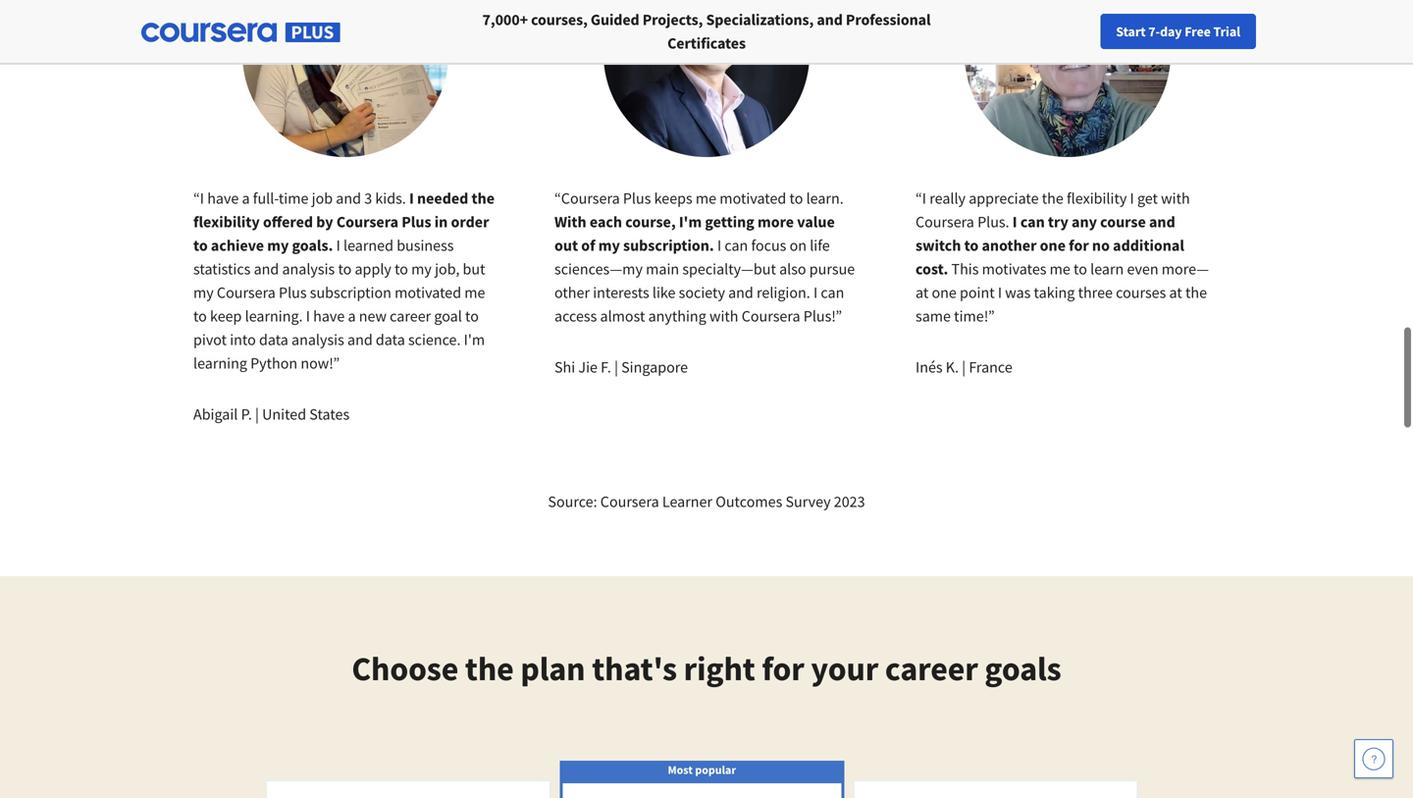 Task type: locate. For each thing, give the bounding box(es) containing it.
analysis up now!
[[292, 330, 344, 349]]

to
[[790, 188, 803, 208], [193, 236, 208, 255], [965, 236, 979, 255], [338, 259, 352, 279], [395, 259, 408, 279], [1074, 259, 1088, 279], [193, 306, 207, 326], [465, 306, 479, 326]]

to up "subscription"
[[338, 259, 352, 279]]

analysis
[[282, 259, 335, 279], [292, 330, 344, 349]]

the down more—
[[1186, 283, 1207, 302]]

1 horizontal spatial for
[[1069, 236, 1089, 255]]

0 horizontal spatial have
[[207, 188, 239, 208]]

0 horizontal spatial a
[[242, 188, 250, 208]]

to up statistics
[[193, 236, 208, 255]]

0 vertical spatial me
[[696, 188, 717, 208]]

flexibility inside i really appreciate the flexibility i get with coursera plus.
[[1067, 188, 1127, 208]]

1 at from the left
[[916, 283, 929, 302]]

plus inside "i learned business statistics and analysis to apply to my job, but my coursera plus subscription motivated me to keep learning. i have a new career goal to pivot into data analysis and data science. i'm learning python now!"
[[279, 283, 307, 302]]

at down cost.
[[916, 283, 929, 302]]

0 horizontal spatial your
[[811, 647, 879, 690]]

with inside i can focus on life sciences—my main specialty—but also pursue other interests like society and religion. i can access almost anything with coursera plus!
[[710, 306, 739, 326]]

2 horizontal spatial can
[[1021, 212, 1045, 232]]

me down but
[[465, 283, 485, 302]]

me up taking
[[1050, 259, 1071, 279]]

out
[[555, 236, 578, 255]]

1 horizontal spatial motivated
[[720, 188, 787, 208]]

and up additional in the right top of the page
[[1150, 212, 1176, 232]]

and down specialty—but
[[729, 283, 754, 302]]

1 horizontal spatial plus
[[402, 212, 432, 232]]

france
[[969, 357, 1013, 377]]

have down "subscription"
[[313, 306, 345, 326]]

1 horizontal spatial flexibility
[[1067, 188, 1127, 208]]

1 vertical spatial your
[[811, 647, 879, 690]]

2 vertical spatial me
[[465, 283, 485, 302]]

i right plus.
[[1013, 212, 1018, 232]]

0 vertical spatial with
[[1161, 188, 1190, 208]]

plus!
[[804, 306, 836, 326]]

courses,
[[531, 10, 588, 29]]

the up try
[[1042, 188, 1064, 208]]

0 vertical spatial motivated
[[720, 188, 787, 208]]

at
[[916, 283, 929, 302], [1170, 283, 1183, 302]]

to left learn
[[1074, 259, 1088, 279]]

one down try
[[1040, 236, 1066, 255]]

achieve
[[211, 236, 264, 255]]

coursera down religion.
[[742, 306, 801, 326]]

plus left in
[[402, 212, 432, 232]]

goal
[[434, 306, 462, 326]]

1 horizontal spatial a
[[348, 306, 356, 326]]

python
[[250, 353, 298, 373]]

me right keeps
[[696, 188, 717, 208]]

i'm inside "i learned business statistics and analysis to apply to my job, but my coursera plus subscription motivated me to keep learning. i have a new career goal to pivot into data analysis and data science. i'm learning python now!"
[[464, 330, 485, 349]]

can down getting
[[725, 236, 748, 255]]

survey
[[786, 492, 831, 511]]

| for i learned business statistics and analysis to apply to my job, but my coursera plus subscription motivated me to keep learning. i have a new career goal to pivot into data analysis and data science. i'm learning python now!
[[255, 404, 259, 424]]

0 horizontal spatial data
[[259, 330, 288, 349]]

life
[[810, 236, 830, 255]]

data
[[259, 330, 288, 349], [376, 330, 405, 349]]

0 horizontal spatial with
[[710, 306, 739, 326]]

a left full-
[[242, 188, 250, 208]]

can for focus
[[725, 236, 748, 255]]

my down statistics
[[193, 283, 214, 302]]

analysis down goals.
[[282, 259, 335, 279]]

at down more—
[[1170, 283, 1183, 302]]

1 horizontal spatial have
[[313, 306, 345, 326]]

coursera up keep
[[217, 283, 276, 302]]

access
[[555, 306, 597, 326]]

with down society
[[710, 306, 739, 326]]

this motivates me to learn even more— at one point i was taking three courses at the same time!
[[916, 259, 1209, 326]]

anything
[[648, 306, 707, 326]]

coursera down 3
[[337, 212, 399, 232]]

1 horizontal spatial at
[[1170, 283, 1183, 302]]

the inside the 'i needed the flexibility offered by coursera plus in order to achieve my goals.'
[[472, 188, 495, 208]]

really
[[930, 188, 966, 208]]

| right p.
[[255, 404, 259, 424]]

flexibility up 'achieve' on the top
[[193, 212, 260, 232]]

0 horizontal spatial can
[[725, 236, 748, 255]]

certificates
[[668, 33, 746, 53]]

0 vertical spatial have
[[207, 188, 239, 208]]

i left the was
[[998, 283, 1002, 302]]

coursera inside i can focus on life sciences—my main specialty—but also pursue other interests like society and religion. i can access almost anything with coursera plus!
[[742, 306, 801, 326]]

motivated up more
[[720, 188, 787, 208]]

plus up "learning."
[[279, 283, 307, 302]]

0 vertical spatial plus
[[623, 188, 651, 208]]

a left new
[[348, 306, 356, 326]]

learning.
[[245, 306, 303, 326]]

motivated inside coursera plus keeps me motivated to learn. with each course, i'm getting more value out of my subscription.
[[720, 188, 787, 208]]

with right get
[[1161, 188, 1190, 208]]

one
[[1040, 236, 1066, 255], [932, 283, 957, 302]]

for left no
[[1069, 236, 1089, 255]]

my inside coursera plus keeps me motivated to learn. with each course, i'm getting more value out of my subscription.
[[599, 236, 620, 255]]

0 vertical spatial career
[[390, 306, 431, 326]]

i learned business statistics and analysis to apply to my job, but my coursera plus subscription motivated me to keep learning. i have a new career goal to pivot into data analysis and data science. i'm learning python now!
[[193, 236, 485, 373]]

full-
[[253, 188, 279, 208]]

inés k. | france
[[916, 357, 1013, 377]]

but
[[463, 259, 485, 279]]

to right apply
[[395, 259, 408, 279]]

0 horizontal spatial me
[[465, 283, 485, 302]]

plus
[[623, 188, 651, 208], [402, 212, 432, 232], [279, 283, 307, 302]]

1 horizontal spatial career
[[885, 647, 978, 690]]

None search field
[[270, 12, 604, 52]]

me
[[696, 188, 717, 208], [1050, 259, 1071, 279], [465, 283, 485, 302]]

pursue
[[810, 259, 855, 279]]

7-
[[1149, 23, 1160, 40]]

subscription
[[310, 283, 392, 302]]

0 horizontal spatial motivated
[[395, 283, 461, 302]]

1 vertical spatial one
[[932, 283, 957, 302]]

data down new
[[376, 330, 405, 349]]

trial
[[1214, 23, 1241, 40]]

order
[[451, 212, 489, 232]]

1 vertical spatial have
[[313, 306, 345, 326]]

goals
[[985, 647, 1062, 690]]

0 horizontal spatial for
[[762, 647, 805, 690]]

1 vertical spatial me
[[1050, 259, 1071, 279]]

can left try
[[1021, 212, 1045, 232]]

one inside this motivates me to learn even more— at one point i was taking three courses at the same time!
[[932, 283, 957, 302]]

0 horizontal spatial at
[[916, 283, 929, 302]]

data down "learning."
[[259, 330, 288, 349]]

plus inside the 'i needed the flexibility offered by coursera plus in order to achieve my goals.'
[[402, 212, 432, 232]]

1 horizontal spatial i'm
[[679, 212, 702, 232]]

choose the plan that's right for your career goals
[[352, 647, 1062, 690]]

1 vertical spatial a
[[348, 306, 356, 326]]

0 vertical spatial can
[[1021, 212, 1045, 232]]

each
[[590, 212, 622, 232]]

1 horizontal spatial can
[[821, 283, 845, 302]]

to inside the 'i needed the flexibility offered by coursera plus in order to achieve my goals.'
[[193, 236, 208, 255]]

2 data from the left
[[376, 330, 405, 349]]

this
[[952, 259, 979, 279]]

almost
[[600, 306, 645, 326]]

my down offered at the top of page
[[267, 236, 289, 255]]

flexibility
[[1067, 188, 1127, 208], [193, 212, 260, 232]]

1 data from the left
[[259, 330, 288, 349]]

the
[[472, 188, 495, 208], [1042, 188, 1064, 208], [1186, 283, 1207, 302], [465, 647, 514, 690]]

0 vertical spatial one
[[1040, 236, 1066, 255]]

states
[[310, 404, 350, 424]]

i right kids.
[[409, 188, 414, 208]]

source: coursera learner outcomes survey 2023
[[548, 492, 865, 511]]

1 vertical spatial motivated
[[395, 283, 461, 302]]

coursera
[[561, 188, 620, 208], [337, 212, 399, 232], [916, 212, 975, 232], [217, 283, 276, 302], [742, 306, 801, 326], [601, 492, 659, 511]]

can down pursue
[[821, 283, 845, 302]]

career up science.
[[390, 306, 431, 326]]

1 horizontal spatial data
[[376, 330, 405, 349]]

business
[[397, 236, 454, 255]]

and inside 7,000+ courses, guided projects, specializations, and professional certificates
[[817, 10, 843, 29]]

2 horizontal spatial |
[[962, 357, 966, 377]]

1 vertical spatial flexibility
[[193, 212, 260, 232]]

7,000+ courses, guided projects, specializations, and professional certificates
[[483, 10, 931, 53]]

1 horizontal spatial me
[[696, 188, 717, 208]]

coursera up 'each'
[[561, 188, 620, 208]]

i'm right science.
[[464, 330, 485, 349]]

coursera image
[[24, 16, 148, 47]]

interests
[[593, 283, 650, 302]]

can inside i can try any course and switch to another one for no additional cost.
[[1021, 212, 1045, 232]]

1 horizontal spatial your
[[1060, 23, 1086, 40]]

the up order
[[472, 188, 495, 208]]

1 horizontal spatial one
[[1040, 236, 1066, 255]]

i needed the flexibility offered by coursera plus in order to achieve my goals.
[[193, 188, 495, 255]]

i have a full-time job and 3 kids.
[[200, 188, 409, 208]]

with
[[1161, 188, 1190, 208], [710, 306, 739, 326]]

free
[[1185, 23, 1211, 40]]

motivated
[[720, 188, 787, 208], [395, 283, 461, 302]]

the left plan on the bottom of page
[[465, 647, 514, 690]]

learn.
[[806, 188, 844, 208]]

i
[[200, 188, 204, 208], [409, 188, 414, 208], [923, 188, 927, 208], [1130, 188, 1135, 208], [1013, 212, 1018, 232], [336, 236, 340, 255], [718, 236, 722, 255], [814, 283, 818, 302], [998, 283, 1002, 302], [306, 306, 310, 326]]

plus up course,
[[623, 188, 651, 208]]

2 vertical spatial plus
[[279, 283, 307, 302]]

one inside i can try any course and switch to another one for no additional cost.
[[1040, 236, 1066, 255]]

cost.
[[916, 259, 949, 279]]

that's
[[592, 647, 677, 690]]

1 horizontal spatial with
[[1161, 188, 1190, 208]]

motivated down "job,"
[[395, 283, 461, 302]]

i up specialty—but
[[718, 236, 722, 255]]

1 vertical spatial for
[[762, 647, 805, 690]]

2 vertical spatial can
[[821, 283, 845, 302]]

learner image abigail p. image
[[242, 0, 449, 157]]

0 horizontal spatial one
[[932, 283, 957, 302]]

have
[[207, 188, 239, 208], [313, 306, 345, 326]]

to up pivot
[[193, 306, 207, 326]]

i right goals.
[[336, 236, 340, 255]]

2023
[[834, 492, 865, 511]]

keep
[[210, 306, 242, 326]]

career
[[390, 306, 431, 326], [885, 647, 978, 690]]

have left full-
[[207, 188, 239, 208]]

| for this motivates me to learn even more— at one point i was taking three courses at the same time!
[[962, 357, 966, 377]]

one up same
[[932, 283, 957, 302]]

a inside "i learned business statistics and analysis to apply to my job, but my coursera plus subscription motivated me to keep learning. i have a new career goal to pivot into data analysis and data science. i'm learning python now!"
[[348, 306, 356, 326]]

1 vertical spatial can
[[725, 236, 748, 255]]

and inside i can focus on life sciences—my main specialty—but also pursue other interests like society and religion. i can access almost anything with coursera plus!
[[729, 283, 754, 302]]

0 vertical spatial i'm
[[679, 212, 702, 232]]

0 horizontal spatial |
[[255, 404, 259, 424]]

i'm inside coursera plus keeps me motivated to learn. with each course, i'm getting more value out of my subscription.
[[679, 212, 702, 232]]

coursera down really
[[916, 212, 975, 232]]

of
[[581, 236, 595, 255]]

my
[[267, 236, 289, 255], [599, 236, 620, 255], [411, 259, 432, 279], [193, 283, 214, 302]]

i'm down keeps
[[679, 212, 702, 232]]

to inside coursera plus keeps me motivated to learn. with each course, i'm getting more value out of my subscription.
[[790, 188, 803, 208]]

even
[[1127, 259, 1159, 279]]

1 vertical spatial plus
[[402, 212, 432, 232]]

most popular
[[668, 762, 736, 777]]

and left the professional
[[817, 10, 843, 29]]

2 horizontal spatial me
[[1050, 259, 1071, 279]]

guided
[[591, 10, 640, 29]]

to up this
[[965, 236, 979, 255]]

i'm
[[679, 212, 702, 232], [464, 330, 485, 349]]

1 vertical spatial i'm
[[464, 330, 485, 349]]

flexibility up any
[[1067, 188, 1127, 208]]

0 vertical spatial for
[[1069, 236, 1089, 255]]

i up plus! in the right top of the page
[[814, 283, 818, 302]]

0 horizontal spatial career
[[390, 306, 431, 326]]

career left goals
[[885, 647, 978, 690]]

coursera plus image
[[141, 23, 341, 42]]

goals.
[[292, 236, 333, 255]]

1 vertical spatial career
[[885, 647, 978, 690]]

2 horizontal spatial plus
[[623, 188, 651, 208]]

| right k. at the top of the page
[[962, 357, 966, 377]]

main
[[646, 259, 679, 279]]

my right "of"
[[599, 236, 620, 255]]

1 vertical spatial with
[[710, 306, 739, 326]]

course,
[[626, 212, 676, 232]]

get
[[1138, 188, 1158, 208]]

0 vertical spatial flexibility
[[1067, 188, 1127, 208]]

for
[[1069, 236, 1089, 255], [762, 647, 805, 690]]

0 horizontal spatial flexibility
[[193, 212, 260, 232]]

0 horizontal spatial plus
[[279, 283, 307, 302]]

| right f.
[[615, 357, 618, 377]]

coursera inside the 'i needed the flexibility offered by coursera plus in order to achieve my goals.'
[[337, 212, 399, 232]]

for right right
[[762, 647, 805, 690]]

to left learn.
[[790, 188, 803, 208]]

try
[[1048, 212, 1069, 232]]

society
[[679, 283, 725, 302]]

me inside coursera plus keeps me motivated to learn. with each course, i'm getting more value out of my subscription.
[[696, 188, 717, 208]]

i inside the 'i needed the flexibility offered by coursera plus in order to achieve my goals.'
[[409, 188, 414, 208]]

find your new career
[[1032, 23, 1155, 40]]

p.
[[241, 404, 252, 424]]

0 horizontal spatial i'm
[[464, 330, 485, 349]]

learner image shi jie f. image
[[604, 0, 810, 157]]

0 vertical spatial your
[[1060, 23, 1086, 40]]

0 vertical spatial a
[[242, 188, 250, 208]]

the inside this motivates me to learn even more— at one point i was taking three courses at the same time!
[[1186, 283, 1207, 302]]



Task type: vqa. For each thing, say whether or not it's contained in the screenshot.


Task type: describe. For each thing, give the bounding box(es) containing it.
united
[[262, 404, 306, 424]]

learner image inés k. image
[[965, 0, 1171, 157]]

k.
[[946, 357, 959, 377]]

statistics
[[193, 259, 251, 279]]

value
[[797, 212, 835, 232]]

find your new career link
[[1022, 20, 1165, 44]]

right
[[684, 647, 756, 690]]

to right goal
[[465, 306, 479, 326]]

by
[[316, 212, 333, 232]]

focus
[[751, 236, 787, 255]]

i inside this motivates me to learn even more— at one point i was taking three courses at the same time!
[[998, 283, 1002, 302]]

jie
[[579, 357, 598, 377]]

taking
[[1034, 283, 1075, 302]]

i left full-
[[200, 188, 204, 208]]

i can try any course and switch to another one for no additional cost.
[[916, 212, 1185, 279]]

professional
[[846, 10, 931, 29]]

me inside "i learned business statistics and analysis to apply to my job, but my coursera plus subscription motivated me to keep learning. i have a new career goal to pivot into data analysis and data science. i'm learning python now!"
[[465, 283, 485, 302]]

day
[[1160, 23, 1182, 40]]

kids.
[[375, 188, 406, 208]]

i really appreciate the flexibility i get with coursera plus.
[[916, 188, 1190, 232]]

i right "learning."
[[306, 306, 310, 326]]

for inside i can try any course and switch to another one for no additional cost.
[[1069, 236, 1089, 255]]

plus.
[[978, 212, 1010, 232]]

source:
[[548, 492, 597, 511]]

career
[[1117, 23, 1155, 40]]

abigail p. | united states
[[193, 404, 350, 424]]

motivates
[[982, 259, 1047, 279]]

offered
[[263, 212, 313, 232]]

same
[[916, 306, 951, 326]]

start
[[1116, 23, 1146, 40]]

religion.
[[757, 283, 811, 302]]

additional
[[1113, 236, 1185, 255]]

coursera inside coursera plus keeps me motivated to learn. with each course, i'm getting more value out of my subscription.
[[561, 188, 620, 208]]

switch
[[916, 236, 961, 255]]

coursera plus keeps me motivated to learn. with each course, i'm getting more value out of my subscription.
[[555, 188, 844, 255]]

2 at from the left
[[1170, 283, 1183, 302]]

flexibility inside the 'i needed the flexibility offered by coursera plus in order to achieve my goals.'
[[193, 212, 260, 232]]

career inside "i learned business statistics and analysis to apply to my job, but my coursera plus subscription motivated me to keep learning. i have a new career goal to pivot into data analysis and data science. i'm learning python now!"
[[390, 306, 431, 326]]

specializations,
[[706, 10, 814, 29]]

subscription.
[[623, 236, 714, 255]]

another
[[982, 236, 1037, 255]]

plus inside coursera plus keeps me motivated to learn. with each course, i'm getting more value out of my subscription.
[[623, 188, 651, 208]]

with
[[555, 212, 587, 232]]

i left get
[[1130, 188, 1135, 208]]

coursera inside "i learned business statistics and analysis to apply to my job, but my coursera plus subscription motivated me to keep learning. i have a new career goal to pivot into data analysis and data science. i'm learning python now!"
[[217, 283, 276, 302]]

my down business
[[411, 259, 432, 279]]

and down 'achieve' on the top
[[254, 259, 279, 279]]

abigail
[[193, 404, 238, 424]]

needed
[[417, 188, 469, 208]]

projects,
[[643, 10, 703, 29]]

me inside this motivates me to learn even more— at one point i was taking three courses at the same time!
[[1050, 259, 1071, 279]]

with inside i really appreciate the flexibility i get with coursera plus.
[[1161, 188, 1190, 208]]

inés
[[916, 357, 943, 377]]

shi jie f. | singapore
[[555, 357, 688, 377]]

shi
[[555, 357, 575, 377]]

more
[[758, 212, 794, 232]]

i left really
[[923, 188, 927, 208]]

coursera right source:
[[601, 492, 659, 511]]

more—
[[1162, 259, 1209, 279]]

choose
[[352, 647, 459, 690]]

the inside i really appreciate the flexibility i get with coursera plus.
[[1042, 188, 1064, 208]]

job
[[312, 188, 333, 208]]

plan
[[521, 647, 586, 690]]

point
[[960, 283, 995, 302]]

other
[[555, 283, 590, 302]]

1 vertical spatial analysis
[[292, 330, 344, 349]]

like
[[653, 283, 676, 302]]

getting
[[705, 212, 755, 232]]

have inside "i learned business statistics and analysis to apply to my job, but my coursera plus subscription motivated me to keep learning. i have a new career goal to pivot into data analysis and data science. i'm learning python now!"
[[313, 306, 345, 326]]

3
[[364, 188, 372, 208]]

and left 3
[[336, 188, 361, 208]]

1 horizontal spatial |
[[615, 357, 618, 377]]

learner
[[663, 492, 713, 511]]

my inside the 'i needed the flexibility offered by coursera plus in order to achieve my goals.'
[[267, 236, 289, 255]]

popular
[[695, 762, 736, 777]]

motivated inside "i learned business statistics and analysis to apply to my job, but my coursera plus subscription motivated me to keep learning. i have a new career goal to pivot into data analysis and data science. i'm learning python now!"
[[395, 283, 461, 302]]

show notifications image
[[1185, 25, 1209, 48]]

i inside i can try any course and switch to another one for no additional cost.
[[1013, 212, 1018, 232]]

appreciate
[[969, 188, 1039, 208]]

and down new
[[348, 330, 373, 349]]

0 vertical spatial analysis
[[282, 259, 335, 279]]

new
[[1089, 23, 1114, 40]]

time
[[279, 188, 309, 208]]

no
[[1093, 236, 1110, 255]]

course
[[1101, 212, 1146, 232]]

science.
[[408, 330, 461, 349]]

courses
[[1116, 283, 1167, 302]]

learning
[[193, 353, 247, 373]]

find
[[1032, 23, 1057, 40]]

job,
[[435, 259, 460, 279]]

into
[[230, 330, 256, 349]]

and inside i can try any course and switch to another one for no additional cost.
[[1150, 212, 1176, 232]]

outcomes
[[716, 492, 783, 511]]

help center image
[[1363, 747, 1386, 771]]

can for try
[[1021, 212, 1045, 232]]

learned
[[344, 236, 394, 255]]

learn
[[1091, 259, 1124, 279]]

f.
[[601, 357, 611, 377]]

to inside this motivates me to learn even more— at one point i was taking three courses at the same time!
[[1074, 259, 1088, 279]]

on
[[790, 236, 807, 255]]

time!
[[954, 306, 988, 326]]

new
[[359, 306, 387, 326]]

to inside i can try any course and switch to another one for no additional cost.
[[965, 236, 979, 255]]

coursera inside i really appreciate the flexibility i get with coursera plus.
[[916, 212, 975, 232]]

in
[[435, 212, 448, 232]]



